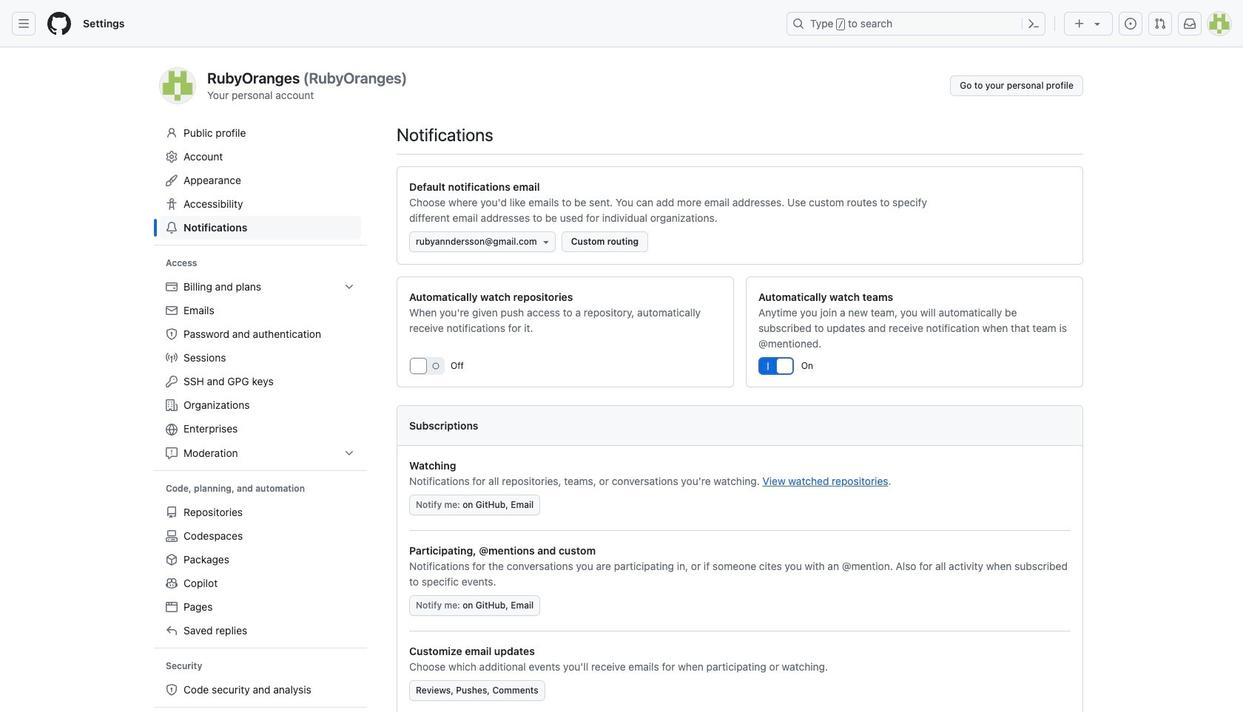 Task type: describe. For each thing, give the bounding box(es) containing it.
broadcast image
[[166, 352, 178, 364]]

browser image
[[166, 602, 178, 613]]

triangle down image
[[1091, 18, 1103, 30]]

1 shield lock image from the top
[[166, 329, 178, 340]]

key image
[[166, 376, 178, 388]]

2 shield lock image from the top
[[166, 684, 178, 696]]

copilot image
[[166, 578, 178, 590]]

notifications image
[[1184, 18, 1196, 30]]

1 list from the top
[[160, 275, 361, 465]]

person image
[[166, 127, 178, 139]]

bell image
[[166, 222, 178, 234]]

globe image
[[166, 424, 178, 436]]

homepage image
[[47, 12, 71, 36]]

command palette image
[[1028, 18, 1040, 30]]

repo image
[[166, 507, 178, 519]]

gear image
[[166, 151, 178, 163]]

reply image
[[166, 625, 178, 637]]



Task type: vqa. For each thing, say whether or not it's contained in the screenshot.
the bottom 2
no



Task type: locate. For each thing, give the bounding box(es) containing it.
issue opened image
[[1125, 18, 1137, 30]]

package image
[[166, 554, 178, 566]]

paintbrush image
[[166, 175, 178, 186]]

3 list from the top
[[160, 679, 361, 702]]

plus image
[[1074, 18, 1086, 30]]

2 list from the top
[[160, 501, 361, 643]]

shield lock image down mail icon
[[166, 329, 178, 340]]

list
[[160, 275, 361, 465], [160, 501, 361, 643], [160, 679, 361, 702]]

shield lock image
[[166, 329, 178, 340], [166, 684, 178, 696]]

organization image
[[166, 400, 178, 411]]

@rubyoranges image
[[160, 68, 195, 104]]

git pull request image
[[1154, 18, 1166, 30]]

triangle down image
[[540, 236, 552, 248]]

1 vertical spatial shield lock image
[[166, 684, 178, 696]]

mail image
[[166, 305, 178, 317]]

2 vertical spatial list
[[160, 679, 361, 702]]

1 vertical spatial list
[[160, 501, 361, 643]]

0 vertical spatial shield lock image
[[166, 329, 178, 340]]

0 vertical spatial list
[[160, 275, 361, 465]]

shield lock image down reply icon on the left bottom of page
[[166, 684, 178, 696]]

codespaces image
[[166, 531, 178, 542]]

accessibility image
[[166, 198, 178, 210]]



